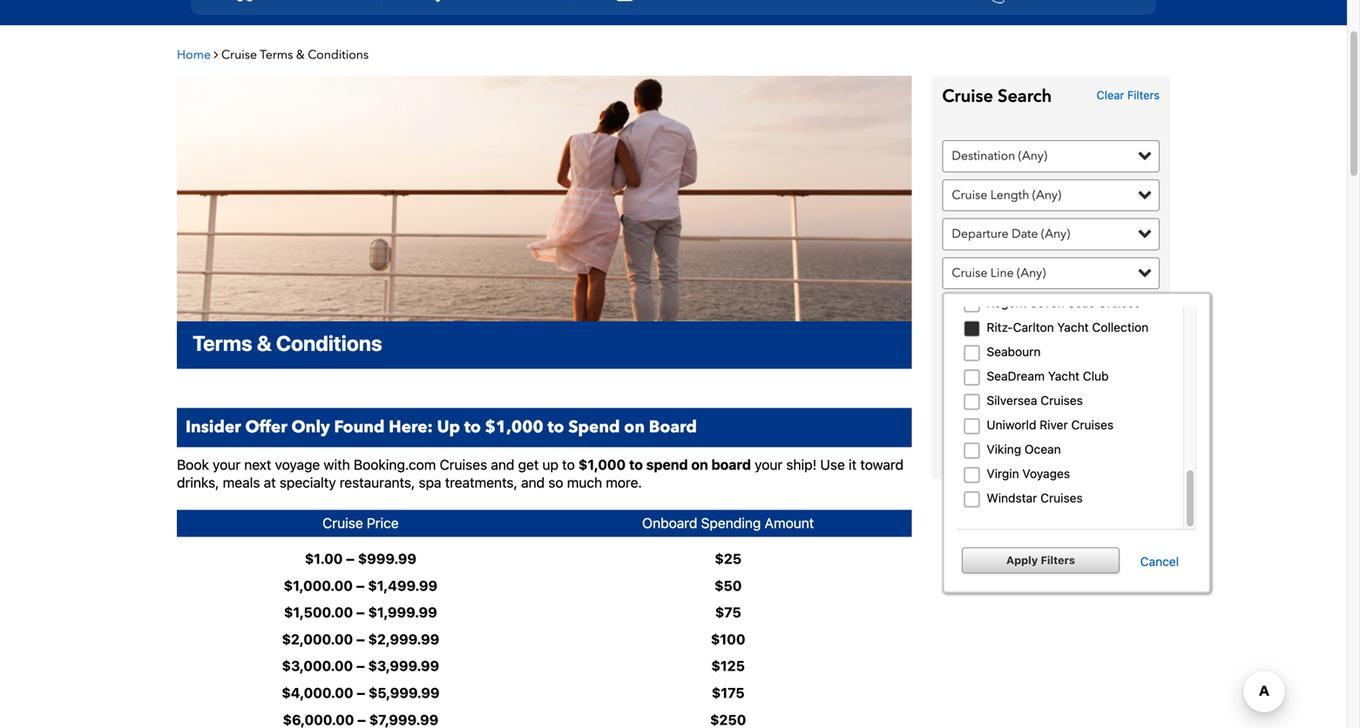 Task type: describe. For each thing, give the bounding box(es) containing it.
) for cruise line ( any )
[[1043, 265, 1046, 281]]

1 vertical spatial on
[[692, 457, 708, 473]]

cruise for cruise line ( any )
[[952, 265, 988, 281]]

departure date ( any )
[[952, 226, 1070, 242]]

$100
[[711, 631, 746, 648]]

spending
[[701, 515, 761, 532]]

destination
[[952, 148, 1016, 164]]

$3,000.00 – $3,999.99
[[282, 658, 439, 675]]

home
[[177, 47, 211, 63]]

$1,500.00
[[284, 605, 353, 621]]

only
[[292, 416, 330, 439]]

$6,000.00 – $7,999.99
[[283, 712, 439, 728]]

river
[[1040, 418, 1068, 432]]

toward
[[861, 457, 904, 473]]

1 vertical spatial terms
[[193, 331, 252, 356]]

cruise for cruise price
[[323, 515, 363, 532]]

restaurants,
[[340, 475, 415, 491]]

silversea cruises
[[987, 394, 1083, 408]]

$25
[[715, 551, 742, 567]]

0 horizontal spatial on
[[624, 416, 645, 439]]

get
[[518, 457, 539, 473]]

windstar cruises
[[987, 491, 1083, 506]]

viking
[[987, 442, 1022, 457]]

( for cruise ship
[[1019, 304, 1022, 321]]

– for $1,000.00
[[356, 578, 365, 594]]

to up more.
[[629, 457, 643, 473]]

spend
[[569, 416, 620, 439]]

cruise for cruise ship ( any )
[[952, 304, 988, 321]]

onboard
[[642, 515, 698, 532]]

ship!
[[786, 457, 817, 473]]

seadream
[[987, 369, 1045, 384]]

with
[[324, 457, 350, 473]]

your inside your ship! use it toward drinks, meals at specialty restaurants, spa treatments, and so much more.
[[755, 457, 783, 473]]

and inside your ship! use it toward drinks, meals at specialty restaurants, spa treatments, and so much more.
[[521, 475, 545, 491]]

none search field containing cruise search
[[932, 76, 1171, 479]]

to right "up" at the bottom left of page
[[464, 416, 481, 439]]

$3,000.00
[[282, 658, 353, 675]]

) up cruise length ( any )
[[1044, 148, 1048, 164]]

clear
[[1097, 89, 1125, 102]]

$1,000.00
[[284, 578, 353, 594]]

so
[[549, 475, 564, 491]]

next
[[244, 457, 271, 473]]

found
[[334, 416, 385, 439]]

seabourn
[[987, 345, 1041, 359]]

seven
[[1030, 296, 1065, 310]]

much
[[567, 475, 602, 491]]

) for cruise length ( any )
[[1058, 187, 1062, 203]]

carlton
[[1013, 320, 1054, 335]]

any for departure date
[[1045, 226, 1067, 242]]

board
[[712, 457, 751, 473]]

– for $2,000.00
[[356, 631, 365, 648]]

home link
[[177, 47, 214, 63]]

apply
[[1007, 554, 1038, 567]]

at
[[264, 475, 276, 491]]

( for cruise line
[[1017, 265, 1021, 281]]

uniworld
[[987, 418, 1037, 432]]

any up seadream yacht club
[[1040, 343, 1062, 360]]

windstar
[[987, 491, 1038, 506]]

$2,000.00
[[282, 631, 353, 648]]

$50
[[715, 578, 742, 594]]

spa
[[419, 475, 442, 491]]

destination ( any )
[[952, 148, 1048, 164]]

1 your from the left
[[213, 457, 241, 473]]

departure port ( any
[[952, 343, 1062, 360]]

book
[[177, 457, 209, 473]]

voyage
[[275, 457, 320, 473]]

$4,000.00
[[282, 685, 353, 702]]

cruise price
[[323, 515, 399, 532]]

collection
[[1092, 320, 1149, 335]]

meals
[[223, 475, 260, 491]]

virgin
[[987, 467, 1019, 481]]

$1,999.99
[[368, 605, 437, 621]]

( right destination
[[1019, 148, 1022, 164]]

up
[[543, 457, 559, 473]]

$2,999.99
[[368, 631, 440, 648]]

– for $6,000.00
[[358, 712, 366, 728]]

$250
[[710, 712, 746, 728]]

1 horizontal spatial terms
[[260, 47, 293, 63]]

voyages
[[1023, 467, 1070, 481]]

1 vertical spatial &
[[257, 331, 272, 356]]

up
[[437, 416, 460, 439]]

board
[[649, 416, 697, 439]]

$5,999.99
[[369, 685, 440, 702]]

cruises up the treatments,
[[440, 457, 487, 473]]

onboard spending amount
[[642, 515, 814, 532]]

uniworld river cruises
[[987, 418, 1114, 432]]

specialty
[[280, 475, 336, 491]]

cruises up collection
[[1099, 296, 1141, 310]]

price
[[367, 515, 399, 532]]

cruises up 'river'
[[1041, 394, 1083, 408]]

cruise for cruise length ( any )
[[952, 187, 988, 203]]

cruise line ( any )
[[952, 265, 1046, 281]]

( for cruise length
[[1033, 187, 1036, 203]]

) for cruise ship ( any )
[[1044, 304, 1048, 321]]

1 horizontal spatial &
[[296, 47, 305, 63]]

terms & conditions
[[193, 331, 382, 356]]

insider
[[186, 416, 241, 439]]

silversea
[[987, 394, 1038, 408]]

$999.99
[[358, 551, 417, 567]]

– for $3,000.00
[[356, 658, 365, 675]]

0 vertical spatial yacht
[[1058, 320, 1089, 335]]

apply filters link
[[962, 548, 1120, 574]]

clear filters
[[1097, 89, 1160, 102]]

it
[[849, 457, 857, 473]]

( right port
[[1037, 343, 1040, 360]]

$6,000.00
[[283, 712, 354, 728]]

ocean
[[1025, 442, 1061, 457]]

treatments,
[[445, 475, 518, 491]]



Task type: locate. For each thing, give the bounding box(es) containing it.
ship
[[991, 304, 1016, 321]]

cruise terms & conditions
[[221, 47, 369, 63]]

– down $1,000.00 – $1,499.99
[[356, 605, 365, 621]]

– for $1.00
[[346, 551, 355, 567]]

) for departure date ( any )
[[1067, 226, 1070, 242]]

seas
[[1068, 296, 1095, 310]]

0 vertical spatial filters
[[1128, 89, 1160, 102]]

to right up
[[562, 457, 575, 473]]

ritz-carlton yacht collection
[[987, 320, 1149, 335]]

& right angle right image
[[296, 47, 305, 63]]

cruise for cruise terms & conditions
[[221, 47, 257, 63]]

any right line
[[1021, 265, 1043, 281]]

port
[[1012, 343, 1034, 360]]

1 departure from the top
[[952, 226, 1009, 242]]

and
[[491, 457, 515, 473], [521, 475, 545, 491]]

1 vertical spatial and
[[521, 475, 545, 491]]

1 vertical spatial yacht
[[1048, 369, 1080, 384]]

cruise left line
[[952, 265, 988, 281]]

cruise for cruise search
[[943, 85, 994, 109]]

departure for departure date ( any )
[[952, 226, 1009, 242]]

0 vertical spatial conditions
[[308, 47, 369, 63]]

insider offer only found here: up to $1,000 to spend on board
[[186, 416, 697, 439]]

seadream yacht club
[[987, 369, 1109, 384]]

$1,000 up the get
[[485, 416, 544, 439]]

on
[[624, 416, 645, 439], [692, 457, 708, 473]]

0 horizontal spatial $1,000
[[485, 416, 544, 439]]

( right length
[[1033, 187, 1036, 203]]

virgin voyages
[[987, 467, 1070, 481]]

$1,000 up much
[[579, 457, 626, 473]]

$125
[[712, 658, 745, 675]]

here:
[[389, 416, 433, 439]]

$1,499.99
[[368, 578, 438, 594]]

– for $1,500.00
[[356, 605, 365, 621]]

( for departure date
[[1042, 226, 1045, 242]]

date
[[1012, 226, 1038, 242]]

any right length
[[1036, 187, 1058, 203]]

apply filters
[[1007, 554, 1075, 567]]

$2,000.00 – $2,999.99
[[282, 631, 440, 648]]

dialog
[[943, 0, 1212, 594]]

to up up
[[548, 416, 564, 439]]

$3,999.99
[[368, 658, 439, 675]]

( right ship
[[1019, 304, 1022, 321]]

– down $3,000.00 – $3,999.99
[[357, 685, 365, 702]]

filters for apply filters
[[1041, 554, 1075, 567]]

0 vertical spatial &
[[296, 47, 305, 63]]

1 vertical spatial departure
[[952, 343, 1009, 360]]

None search field
[[932, 76, 1171, 479]]

amount
[[765, 515, 814, 532]]

your ship! use it toward drinks, meals at specialty restaurants, spa treatments, and so much more.
[[177, 457, 904, 491]]

regent
[[987, 296, 1027, 310]]

) right length
[[1058, 187, 1062, 203]]

$1,000.00 – $1,499.99
[[284, 578, 438, 594]]

cruises
[[1099, 296, 1141, 310], [1041, 394, 1083, 408], [1072, 418, 1114, 432], [440, 457, 487, 473], [1041, 491, 1083, 506]]

cruise
[[221, 47, 257, 63], [943, 85, 994, 109], [952, 187, 988, 203], [952, 265, 988, 281], [952, 304, 988, 321], [323, 515, 363, 532]]

more.
[[606, 475, 642, 491]]

on left board
[[624, 416, 645, 439]]

$1.00 – $999.99
[[305, 551, 417, 567]]

your
[[213, 457, 241, 473], [755, 457, 783, 473]]

cruise ship ( any )
[[952, 304, 1048, 321]]

club
[[1083, 369, 1109, 384]]

filters
[[1128, 89, 1160, 102], [1041, 554, 1075, 567]]

dialog containing regent seven seas cruises
[[943, 0, 1212, 594]]

offer
[[245, 416, 287, 439]]

filters for clear filters
[[1128, 89, 1160, 102]]

cruise search
[[943, 85, 1052, 109]]

1 horizontal spatial filters
[[1128, 89, 1160, 102]]

booking.com
[[354, 457, 436, 473]]

viking ocean
[[987, 442, 1061, 457]]

filters inside clear filters link
[[1128, 89, 1160, 102]]

terms up insider
[[193, 331, 252, 356]]

terms & conditions image
[[177, 76, 912, 322]]

0 vertical spatial and
[[491, 457, 515, 473]]

cruise left length
[[952, 187, 988, 203]]

any for cruise length
[[1036, 187, 1058, 203]]

0 vertical spatial on
[[624, 416, 645, 439]]

cruise length ( any )
[[952, 187, 1062, 203]]

( right line
[[1017, 265, 1021, 281]]

cruise right angle right image
[[221, 47, 257, 63]]

1 horizontal spatial and
[[521, 475, 545, 491]]

1 vertical spatial search
[[1029, 436, 1074, 452]]

cruises right 'river'
[[1072, 418, 1114, 432]]

and down the get
[[521, 475, 545, 491]]

and left the get
[[491, 457, 515, 473]]

line
[[991, 265, 1014, 281]]

any for cruise ship
[[1022, 304, 1044, 321]]

any right ship
[[1022, 304, 1044, 321]]

ritz-
[[987, 320, 1013, 335]]

$1,500.00 – $1,999.99
[[284, 605, 437, 621]]

$75
[[715, 605, 741, 621]]

length
[[991, 187, 1030, 203]]

filters right apply
[[1041, 554, 1075, 567]]

– down $4,000.00 – $5,999.99 on the bottom left of page
[[358, 712, 366, 728]]

filters inside apply filters "link"
[[1041, 554, 1075, 567]]

any right the date
[[1045, 226, 1067, 242]]

0 horizontal spatial your
[[213, 457, 241, 473]]

0 vertical spatial terms
[[260, 47, 293, 63]]

travel menu navigation
[[191, 0, 1157, 15]]

1 horizontal spatial on
[[692, 457, 708, 473]]

– right $1.00
[[346, 551, 355, 567]]

0 vertical spatial departure
[[952, 226, 1009, 242]]

1 vertical spatial $1,000
[[579, 457, 626, 473]]

$4,000.00 – $5,999.99
[[282, 685, 440, 702]]

) right the date
[[1067, 226, 1070, 242]]

1 horizontal spatial your
[[755, 457, 783, 473]]

1 vertical spatial filters
[[1041, 554, 1075, 567]]

drinks,
[[177, 475, 219, 491]]

search down uniworld river cruises
[[1029, 436, 1074, 452]]

departure for departure port ( any
[[952, 343, 1009, 360]]

departure up cruise line ( any ) on the right of page
[[952, 226, 1009, 242]]

cruises down voyages
[[1041, 491, 1083, 506]]

– down the $2,000.00 – $2,999.99
[[356, 658, 365, 675]]

0 horizontal spatial filters
[[1041, 554, 1075, 567]]

yacht
[[1058, 320, 1089, 335], [1048, 369, 1080, 384]]

(
[[1019, 148, 1022, 164], [1033, 187, 1036, 203], [1042, 226, 1045, 242], [1017, 265, 1021, 281], [1019, 304, 1022, 321], [1037, 343, 1040, 360]]

yacht down 'seas'
[[1058, 320, 1089, 335]]

– for $4,000.00
[[357, 685, 365, 702]]

departure down the ritz-
[[952, 343, 1009, 360]]

yacht left club
[[1048, 369, 1080, 384]]

0 horizontal spatial terms
[[193, 331, 252, 356]]

1 vertical spatial conditions
[[276, 331, 382, 356]]

) up seven
[[1043, 265, 1046, 281]]

cancel button
[[1123, 555, 1197, 569]]

0 vertical spatial $1,000
[[485, 416, 544, 439]]

cruise up $1.00 – $999.99
[[323, 515, 363, 532]]

& up offer
[[257, 331, 272, 356]]

cancel
[[1141, 555, 1179, 569]]

0 horizontal spatial and
[[491, 457, 515, 473]]

2 departure from the top
[[952, 343, 1009, 360]]

cruise up destination
[[943, 85, 994, 109]]

0 vertical spatial search
[[998, 85, 1052, 109]]

2 your from the left
[[755, 457, 783, 473]]

your up the "meals"
[[213, 457, 241, 473]]

– up $1,500.00 – $1,999.99
[[356, 578, 365, 594]]

– down $1,500.00 – $1,999.99
[[356, 631, 365, 648]]

terms
[[260, 47, 293, 63], [193, 331, 252, 356]]

search link
[[943, 420, 1160, 469]]

cruise left ship
[[952, 304, 988, 321]]

) left 'seas'
[[1044, 304, 1048, 321]]

terms right angle right image
[[260, 47, 293, 63]]

filters right clear
[[1128, 89, 1160, 102]]

use
[[821, 457, 845, 473]]

search
[[998, 85, 1052, 109], [1029, 436, 1074, 452]]

your left 'ship!'
[[755, 457, 783, 473]]

any up length
[[1022, 148, 1044, 164]]

conditions
[[308, 47, 369, 63], [276, 331, 382, 356]]

$7,999.99
[[369, 712, 439, 728]]

search up destination ( any )
[[998, 85, 1052, 109]]

0 horizontal spatial &
[[257, 331, 272, 356]]

to
[[464, 416, 481, 439], [548, 416, 564, 439], [562, 457, 575, 473], [629, 457, 643, 473]]

on left the 'board'
[[692, 457, 708, 473]]

1 horizontal spatial $1,000
[[579, 457, 626, 473]]

angle right image
[[214, 48, 218, 61]]

clear filters link
[[1097, 86, 1160, 104]]

( right the date
[[1042, 226, 1045, 242]]

–
[[346, 551, 355, 567], [356, 578, 365, 594], [356, 605, 365, 621], [356, 631, 365, 648], [356, 658, 365, 675], [357, 685, 365, 702], [358, 712, 366, 728]]

any for cruise line
[[1021, 265, 1043, 281]]



Task type: vqa. For each thing, say whether or not it's contained in the screenshot.
More: for 3 Night Bahamas
no



